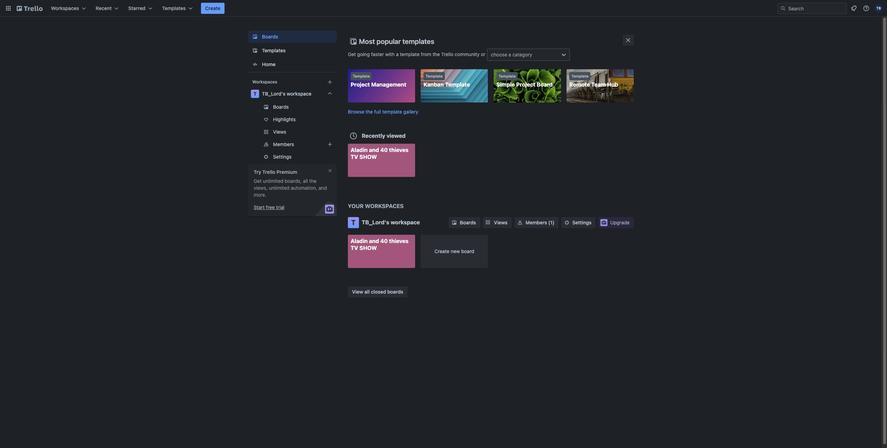 Task type: locate. For each thing, give the bounding box(es) containing it.
tb_lord's down your workspaces
[[362, 219, 390, 226]]

1 40 from the top
[[381, 147, 388, 153]]

get up views, on the top of page
[[254, 178, 262, 184]]

1 horizontal spatial workspaces
[[252, 79, 277, 85]]

workspaces button
[[47, 3, 90, 14]]

workspaces
[[365, 203, 404, 209]]

0 horizontal spatial create
[[205, 5, 221, 11]]

management
[[371, 81, 407, 88]]

boards for views
[[460, 220, 476, 226]]

1 horizontal spatial settings
[[573, 220, 592, 226]]

free
[[266, 205, 275, 210]]

unlimited down boards,
[[269, 185, 290, 191]]

2 sm image from the left
[[564, 219, 571, 226]]

tb_lord's workspace
[[262, 91, 312, 97], [362, 219, 420, 226]]

sm image
[[517, 219, 524, 226], [564, 219, 571, 226]]

the inside try trello premium get unlimited boards, all the views, unlimited automation, and more.
[[309, 178, 317, 184]]

settings link
[[248, 152, 337, 163], [562, 217, 596, 228]]

1 horizontal spatial members
[[526, 220, 547, 226]]

0 vertical spatial tb_lord's workspace
[[262, 91, 312, 97]]

show
[[360, 154, 377, 160], [360, 245, 377, 251]]

views
[[273, 129, 286, 135], [494, 220, 508, 226]]

boards up highlights
[[273, 104, 289, 110]]

members
[[273, 141, 294, 147], [526, 220, 547, 226]]

0 horizontal spatial members
[[273, 141, 294, 147]]

1 vertical spatial aladin and 40 thieves tv show
[[351, 238, 409, 251]]

1 horizontal spatial sm image
[[564, 219, 571, 226]]

0 vertical spatial templates
[[162, 5, 186, 11]]

1 vertical spatial members
[[526, 220, 547, 226]]

0 vertical spatial members
[[273, 141, 294, 147]]

0 horizontal spatial settings link
[[248, 152, 337, 163]]

sm image right (1)
[[564, 219, 571, 226]]

1 vertical spatial boards link
[[248, 102, 337, 113]]

1 vertical spatial all
[[365, 289, 370, 295]]

templates up the home
[[262, 47, 286, 53]]

1 vertical spatial boards
[[273, 104, 289, 110]]

0 horizontal spatial get
[[254, 178, 262, 184]]

1 vertical spatial workspace
[[391, 219, 420, 226]]

all
[[303, 178, 308, 184], [365, 289, 370, 295]]

unlimited up views, on the top of page
[[263, 178, 284, 184]]

thieves
[[389, 147, 409, 153], [389, 238, 409, 244]]

browse the full template gallery link
[[348, 109, 419, 115]]

1 horizontal spatial trello
[[441, 51, 454, 57]]

sm image
[[451, 219, 458, 226]]

project
[[351, 81, 370, 88], [516, 81, 536, 88]]

0 horizontal spatial views
[[273, 129, 286, 135]]

tv
[[351, 154, 358, 160], [351, 245, 358, 251]]

boards for highlights
[[273, 104, 289, 110]]

faster
[[371, 51, 384, 57]]

views for topmost views link
[[273, 129, 286, 135]]

boards link up templates link
[[248, 31, 337, 43]]

trello right try
[[263, 169, 275, 175]]

2 show from the top
[[360, 245, 377, 251]]

0 horizontal spatial sm image
[[517, 219, 524, 226]]

1 vertical spatial tb_lord's workspace
[[362, 219, 420, 226]]

0 vertical spatial 40
[[381, 147, 388, 153]]

0 horizontal spatial the
[[309, 178, 317, 184]]

workspaces inside dropdown button
[[51, 5, 79, 11]]

template inside template project management
[[353, 74, 370, 78]]

1 vertical spatial views link
[[483, 217, 512, 228]]

1 horizontal spatial t
[[351, 219, 356, 227]]

unlimited
[[263, 178, 284, 184], [269, 185, 290, 191]]

members for members (1)
[[526, 220, 547, 226]]

0 vertical spatial tv
[[351, 154, 358, 160]]

1 tv from the top
[[351, 154, 358, 160]]

create for create
[[205, 5, 221, 11]]

0 vertical spatial show
[[360, 154, 377, 160]]

and inside try trello premium get unlimited boards, all the views, unlimited automation, and more.
[[319, 185, 327, 191]]

1 vertical spatial thieves
[[389, 238, 409, 244]]

1 horizontal spatial settings link
[[562, 217, 596, 228]]

0 vertical spatial aladin and 40 thieves tv show link
[[348, 144, 415, 177]]

a right with
[[396, 51, 399, 57]]

1 vertical spatial create
[[435, 249, 450, 254]]

project left board
[[516, 81, 536, 88]]

1 vertical spatial template
[[383, 109, 402, 115]]

tb_lord's
[[262, 91, 286, 97], [362, 219, 390, 226]]

2 aladin and 40 thieves tv show link from the top
[[348, 235, 415, 268]]

template kanban template
[[424, 74, 470, 88]]

tb_lord's workspace down workspaces at the left
[[362, 219, 420, 226]]

1 project from the left
[[351, 81, 370, 88]]

try
[[254, 169, 261, 175]]

gallery
[[404, 109, 419, 115]]

0 vertical spatial the
[[433, 51, 440, 57]]

2 vertical spatial the
[[309, 178, 317, 184]]

0 horizontal spatial settings
[[273, 154, 292, 160]]

get going faster with a template from the trello community or
[[348, 51, 487, 57]]

1 vertical spatial workspaces
[[252, 79, 277, 85]]

settings right (1)
[[573, 220, 592, 226]]

template right full
[[383, 109, 402, 115]]

browse the full template gallery
[[348, 109, 419, 115]]

t down your
[[351, 219, 356, 227]]

1 aladin and 40 thieves tv show from the top
[[351, 147, 409, 160]]

1 horizontal spatial project
[[516, 81, 536, 88]]

template right 'kanban'
[[445, 81, 470, 88]]

boards link for views
[[449, 217, 480, 228]]

template up 'kanban'
[[426, 74, 443, 78]]

0 vertical spatial settings link
[[248, 152, 337, 163]]

0 vertical spatial settings
[[273, 154, 292, 160]]

trial
[[276, 205, 285, 210]]

1 horizontal spatial views link
[[483, 217, 512, 228]]

1 vertical spatial unlimited
[[269, 185, 290, 191]]

tb_lord's up highlights
[[262, 91, 286, 97]]

workspace down workspaces at the left
[[391, 219, 420, 226]]

0 vertical spatial create
[[205, 5, 221, 11]]

2 vertical spatial boards link
[[449, 217, 480, 228]]

project inside "template simple project board"
[[516, 81, 536, 88]]

0 horizontal spatial workspaces
[[51, 5, 79, 11]]

a right "choose"
[[509, 52, 511, 58]]

1 vertical spatial get
[[254, 178, 262, 184]]

0 horizontal spatial tb_lord's
[[262, 91, 286, 97]]

1 vertical spatial tv
[[351, 245, 358, 251]]

2 project from the left
[[516, 81, 536, 88]]

0 vertical spatial aladin and 40 thieves tv show
[[351, 147, 409, 160]]

the left full
[[366, 109, 373, 115]]

workspace up highlights link
[[287, 91, 312, 97]]

home image
[[251, 60, 259, 69]]

aladin and 40 thieves tv show link
[[348, 144, 415, 177], [348, 235, 415, 268]]

boards right sm image
[[460, 220, 476, 226]]

template board image
[[251, 46, 259, 55]]

1 aladin and 40 thieves tv show link from the top
[[348, 144, 415, 177]]

2 aladin and 40 thieves tv show from the top
[[351, 238, 409, 251]]

1 horizontal spatial tb_lord's workspace
[[362, 219, 420, 226]]

0 notifications image
[[850, 4, 858, 12]]

create a workspace image
[[326, 78, 334, 86]]

t down home "image"
[[254, 91, 257, 97]]

kanban
[[424, 81, 444, 88]]

0 horizontal spatial project
[[351, 81, 370, 88]]

1 horizontal spatial all
[[365, 289, 370, 295]]

1 vertical spatial templates
[[262, 47, 286, 53]]

views for bottom views link
[[494, 220, 508, 226]]

0 horizontal spatial t
[[254, 91, 257, 97]]

all up automation,
[[303, 178, 308, 184]]

create
[[205, 5, 221, 11], [435, 249, 450, 254]]

the up automation,
[[309, 178, 317, 184]]

project up browse
[[351, 81, 370, 88]]

create for create new board
[[435, 249, 450, 254]]

template
[[400, 51, 420, 57], [383, 109, 402, 115]]

boards right board icon
[[262, 34, 278, 40]]

choose
[[491, 52, 508, 58]]

1 horizontal spatial get
[[348, 51, 356, 57]]

1 vertical spatial settings
[[573, 220, 592, 226]]

create inside button
[[205, 5, 221, 11]]

1 vertical spatial and
[[319, 185, 327, 191]]

recently
[[362, 133, 386, 139]]

settings up premium
[[273, 154, 292, 160]]

a
[[396, 51, 399, 57], [509, 52, 511, 58]]

0 vertical spatial aladin
[[351, 147, 368, 153]]

all right view
[[365, 289, 370, 295]]

1 horizontal spatial the
[[366, 109, 373, 115]]

1 horizontal spatial create
[[435, 249, 450, 254]]

template
[[353, 74, 370, 78], [426, 74, 443, 78], [499, 74, 516, 78], [572, 74, 589, 78], [445, 81, 470, 88]]

upgrade
[[611, 220, 630, 226]]

0 horizontal spatial trello
[[263, 169, 275, 175]]

aladin and 40 thieves tv show
[[351, 147, 409, 160], [351, 238, 409, 251]]

view
[[352, 289, 363, 295]]

40
[[381, 147, 388, 153], [381, 238, 388, 244]]

0 horizontal spatial workspace
[[287, 91, 312, 97]]

1 vertical spatial trello
[[263, 169, 275, 175]]

0 vertical spatial t
[[254, 91, 257, 97]]

1 vertical spatial aladin and 40 thieves tv show link
[[348, 235, 415, 268]]

0 vertical spatial thieves
[[389, 147, 409, 153]]

all inside try trello premium get unlimited boards, all the views, unlimited automation, and more.
[[303, 178, 308, 184]]

0 vertical spatial and
[[369, 147, 379, 153]]

board
[[537, 81, 553, 88]]

0 vertical spatial workspaces
[[51, 5, 79, 11]]

settings
[[273, 154, 292, 160], [573, 220, 592, 226]]

2 thieves from the top
[[389, 238, 409, 244]]

starred button
[[124, 3, 157, 14]]

1 horizontal spatial templates
[[262, 47, 286, 53]]

0 vertical spatial template
[[400, 51, 420, 57]]

template inside template remote team hub
[[572, 74, 589, 78]]

boards
[[262, 34, 278, 40], [273, 104, 289, 110], [460, 220, 476, 226]]

view all closed boards
[[352, 289, 403, 295]]

template up remote
[[572, 74, 589, 78]]

going
[[357, 51, 370, 57]]

2 horizontal spatial the
[[433, 51, 440, 57]]

template down the going
[[353, 74, 370, 78]]

1 vertical spatial views
[[494, 220, 508, 226]]

team
[[592, 81, 606, 88]]

workspaces
[[51, 5, 79, 11], [252, 79, 277, 85]]

template project management
[[351, 74, 407, 88]]

start free trial button
[[254, 204, 285, 211]]

templates right starred popup button
[[162, 5, 186, 11]]

settings link right (1)
[[562, 217, 596, 228]]

templates
[[162, 5, 186, 11], [262, 47, 286, 53]]

simple
[[497, 81, 515, 88]]

the right from
[[433, 51, 440, 57]]

back to home image
[[17, 3, 43, 14]]

1 thieves from the top
[[389, 147, 409, 153]]

template up simple
[[499, 74, 516, 78]]

0 vertical spatial trello
[[441, 51, 454, 57]]

thieves for first aladin and 40 thieves tv show link
[[389, 147, 409, 153]]

template inside "template simple project board"
[[499, 74, 516, 78]]

1 horizontal spatial views
[[494, 220, 508, 226]]

settings link down members link
[[248, 152, 337, 163]]

1 horizontal spatial tb_lord's
[[362, 219, 390, 226]]

members left (1)
[[526, 220, 547, 226]]

views,
[[254, 185, 268, 191]]

the
[[433, 51, 440, 57], [366, 109, 373, 115], [309, 178, 317, 184]]

boards,
[[285, 178, 302, 184]]

1 vertical spatial t
[[351, 219, 356, 227]]

open information menu image
[[863, 5, 870, 12]]

highlights
[[273, 116, 296, 122]]

boards link
[[248, 31, 337, 43], [248, 102, 337, 113], [449, 217, 480, 228]]

board
[[461, 249, 475, 254]]

0 vertical spatial views
[[273, 129, 286, 135]]

2 40 from the top
[[381, 238, 388, 244]]

get inside try trello premium get unlimited boards, all the views, unlimited automation, and more.
[[254, 178, 262, 184]]

1 aladin from the top
[[351, 147, 368, 153]]

members down highlights
[[273, 141, 294, 147]]

2 vertical spatial boards
[[460, 220, 476, 226]]

tv for first aladin and 40 thieves tv show link
[[351, 154, 358, 160]]

template simple project board
[[497, 74, 553, 88]]

2 aladin from the top
[[351, 238, 368, 244]]

trello inside try trello premium get unlimited boards, all the views, unlimited automation, and more.
[[263, 169, 275, 175]]

boards link up highlights link
[[248, 102, 337, 113]]

and for first aladin and 40 thieves tv show link
[[369, 147, 379, 153]]

recently viewed
[[362, 133, 406, 139]]

search image
[[781, 6, 786, 11]]

and
[[369, 147, 379, 153], [319, 185, 327, 191], [369, 238, 379, 244]]

hub
[[607, 81, 619, 88]]

with
[[386, 51, 395, 57]]

0 horizontal spatial a
[[396, 51, 399, 57]]

workspace
[[287, 91, 312, 97], [391, 219, 420, 226]]

create button
[[201, 3, 225, 14]]

the for try trello premium get unlimited boards, all the views, unlimited automation, and more.
[[309, 178, 317, 184]]

aladin
[[351, 147, 368, 153], [351, 238, 368, 244]]

t
[[254, 91, 257, 97], [351, 219, 356, 227]]

tyler black (tylerblack44) image
[[875, 4, 883, 12]]

template for project
[[353, 74, 370, 78]]

template down templates
[[400, 51, 420, 57]]

get
[[348, 51, 356, 57], [254, 178, 262, 184]]

0 horizontal spatial all
[[303, 178, 308, 184]]

show for first aladin and 40 thieves tv show link
[[360, 154, 377, 160]]

1 show from the top
[[360, 154, 377, 160]]

1 vertical spatial show
[[360, 245, 377, 251]]

0 horizontal spatial views link
[[248, 127, 337, 138]]

new
[[451, 249, 460, 254]]

boards link for highlights
[[248, 102, 337, 113]]

trello
[[441, 51, 454, 57], [263, 169, 275, 175]]

2 vertical spatial and
[[369, 238, 379, 244]]

trello left community
[[441, 51, 454, 57]]

0 vertical spatial all
[[303, 178, 308, 184]]

get left the going
[[348, 51, 356, 57]]

1 vertical spatial aladin
[[351, 238, 368, 244]]

0 horizontal spatial templates
[[162, 5, 186, 11]]

tb_lord's workspace up highlights
[[262, 91, 312, 97]]

sm image left members (1)
[[517, 219, 524, 226]]

2 tv from the top
[[351, 245, 358, 251]]

views link
[[248, 127, 337, 138], [483, 217, 512, 228]]

boards link up board at the bottom right of the page
[[449, 217, 480, 228]]

0 horizontal spatial tb_lord's workspace
[[262, 91, 312, 97]]

1 vertical spatial 40
[[381, 238, 388, 244]]



Task type: describe. For each thing, give the bounding box(es) containing it.
popular
[[377, 37, 401, 45]]

automation,
[[291, 185, 317, 191]]

your workspaces
[[348, 203, 404, 209]]

your
[[348, 203, 364, 209]]

1 vertical spatial tb_lord's
[[362, 219, 390, 226]]

template for kanban
[[426, 74, 443, 78]]

settings for bottommost settings link
[[573, 220, 592, 226]]

1 horizontal spatial a
[[509, 52, 511, 58]]

1 sm image from the left
[[517, 219, 524, 226]]

closed
[[371, 289, 386, 295]]

templates
[[403, 37, 434, 45]]

home link
[[248, 58, 337, 71]]

viewed
[[387, 133, 406, 139]]

40 for first aladin and 40 thieves tv show link from the bottom of the page
[[381, 238, 388, 244]]

start
[[254, 205, 265, 210]]

home
[[262, 61, 276, 67]]

the for get going faster with a template from the trello community or
[[433, 51, 440, 57]]

more.
[[254, 192, 267, 198]]

members (1)
[[526, 220, 555, 226]]

from
[[421, 51, 432, 57]]

templates inside 'popup button'
[[162, 5, 186, 11]]

Search field
[[786, 3, 847, 14]]

create new board
[[435, 249, 475, 254]]

starred
[[128, 5, 146, 11]]

0 vertical spatial get
[[348, 51, 356, 57]]

1 vertical spatial the
[[366, 109, 373, 115]]

members for members
[[273, 141, 294, 147]]

view all closed boards button
[[348, 287, 408, 298]]

1 horizontal spatial workspace
[[391, 219, 420, 226]]

aladin for first aladin and 40 thieves tv show link from the bottom of the page
[[351, 238, 368, 244]]

0 vertical spatial tb_lord's
[[262, 91, 286, 97]]

or
[[481, 51, 486, 57]]

project inside template project management
[[351, 81, 370, 88]]

sm image inside settings link
[[564, 219, 571, 226]]

aladin for first aladin and 40 thieves tv show link
[[351, 147, 368, 153]]

0 vertical spatial boards
[[262, 34, 278, 40]]

remote
[[570, 81, 590, 88]]

recent
[[96, 5, 112, 11]]

and for first aladin and 40 thieves tv show link from the bottom of the page
[[369, 238, 379, 244]]

templates link
[[248, 44, 337, 57]]

board image
[[251, 33, 259, 41]]

recent button
[[92, 3, 123, 14]]

full
[[374, 109, 381, 115]]

try trello premium get unlimited boards, all the views, unlimited automation, and more.
[[254, 169, 327, 198]]

(1)
[[549, 220, 555, 226]]

add image
[[326, 140, 334, 149]]

primary element
[[0, 0, 888, 17]]

highlights link
[[248, 114, 337, 125]]

0 vertical spatial views link
[[248, 127, 337, 138]]

category
[[513, 52, 533, 58]]

boards
[[388, 289, 403, 295]]

template for simple
[[499, 74, 516, 78]]

choose a category
[[491, 52, 533, 58]]

template remote team hub
[[570, 74, 619, 88]]

0 vertical spatial boards link
[[248, 31, 337, 43]]

template for remote
[[572, 74, 589, 78]]

40 for first aladin and 40 thieves tv show link
[[381, 147, 388, 153]]

premium
[[277, 169, 297, 175]]

most popular templates
[[359, 37, 434, 45]]

1 vertical spatial settings link
[[562, 217, 596, 228]]

tv for first aladin and 40 thieves tv show link from the bottom of the page
[[351, 245, 358, 251]]

most
[[359, 37, 375, 45]]

templates button
[[158, 3, 197, 14]]

members link
[[248, 139, 337, 150]]

settings for leftmost settings link
[[273, 154, 292, 160]]

browse
[[348, 109, 365, 115]]

all inside "button"
[[365, 289, 370, 295]]

0 vertical spatial workspace
[[287, 91, 312, 97]]

upgrade button
[[599, 217, 634, 228]]

thieves for first aladin and 40 thieves tv show link from the bottom of the page
[[389, 238, 409, 244]]

community
[[455, 51, 480, 57]]

show for first aladin and 40 thieves tv show link from the bottom of the page
[[360, 245, 377, 251]]

0 vertical spatial unlimited
[[263, 178, 284, 184]]

start free trial
[[254, 205, 285, 210]]



Task type: vqa. For each thing, say whether or not it's contained in the screenshot.
This member is an admin of this board. Image
no



